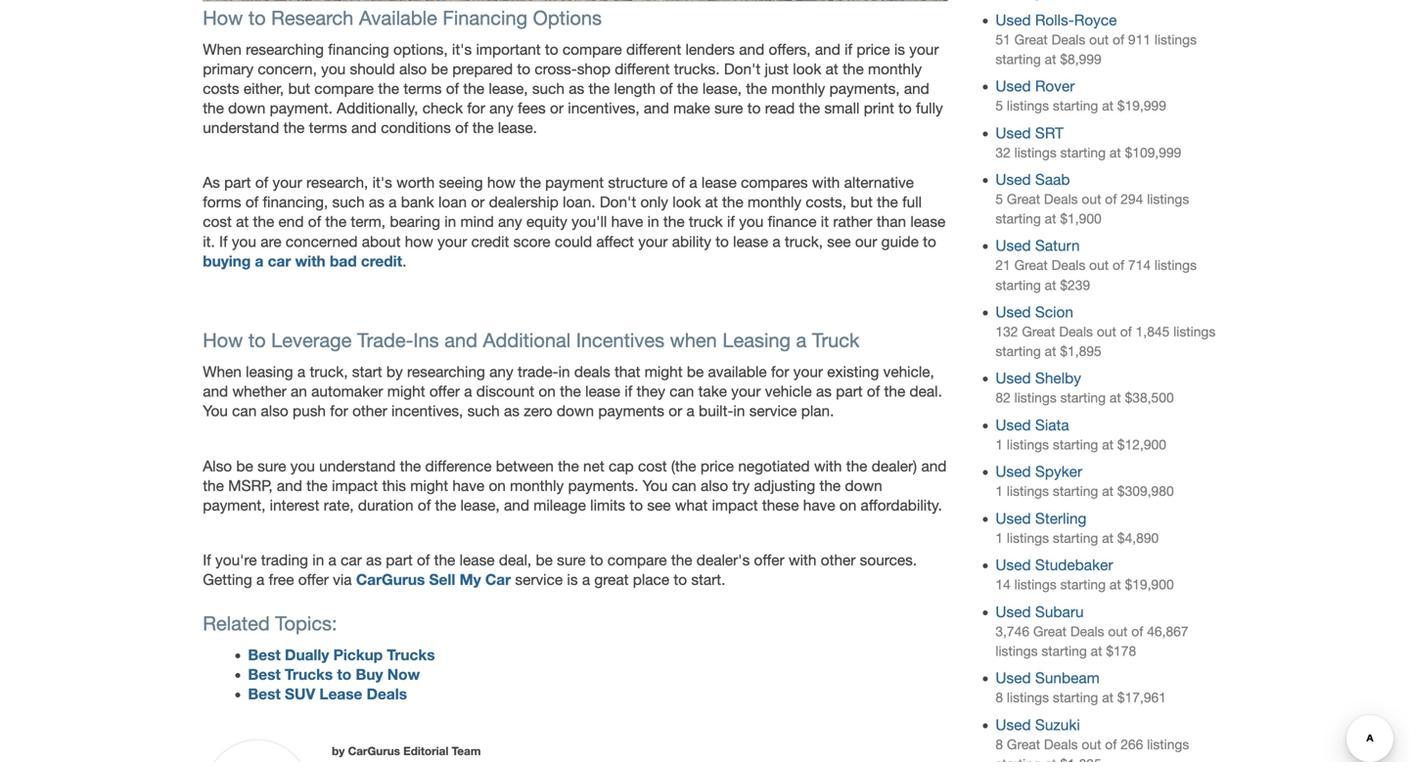 Task type: describe. For each thing, give the bounding box(es) containing it.
payments.
[[568, 477, 639, 495]]

2 horizontal spatial offer
[[754, 552, 785, 569]]

starting inside 8 great deals out of 266 listings starting at
[[996, 757, 1041, 763]]

length
[[614, 80, 656, 97]]

how for how to leverage trade-ins and additional incentives when leasing a truck
[[203, 329, 243, 352]]

truck
[[812, 329, 860, 352]]

starting inside used sunbeam 8 listings starting at $17,961
[[1053, 690, 1099, 706]]

buy
[[356, 666, 383, 684]]

discount
[[477, 383, 535, 400]]

to inside cargurus sell my car service is a great place to start.
[[674, 571, 687, 589]]

look for as part of your research, it's worth seeing how the payment structure of a lease compares with alternative forms of financing, such as a bank loan or dealership loan. don't only look at the monthly costs, but the full cost at the end of the term, bearing in mind any equity you'll have in the truck if you finance it rather than lease it. if you are concerned about how your credit score could affect your ability to lease a truck, see our guide to buying a car with bad credit .
[[673, 194, 701, 211]]

as up "plan."
[[816, 383, 832, 400]]

with up costs,
[[812, 174, 840, 192]]

listings inside 132 great deals out of 1,845 listings starting at
[[1174, 324, 1216, 340]]

1 horizontal spatial impact
[[712, 497, 758, 514]]

on for monthly
[[489, 477, 506, 495]]

out for used scion
[[1097, 324, 1117, 340]]

that
[[615, 363, 641, 381]]

your inside 'when researching financing options, it's important to compare different lenders and offers, and if price is your primary concern, you should also be prepared to cross-shop different trucks. don't just look at the monthly costs either, but compare the terms of the lease, such as the length of the lease, the monthly payments, and the down payment. additionally, check for any fees or incentives, and make sure to read the small print to fully understand the terms and conditions of the lease.'
[[910, 41, 939, 58]]

a up an
[[297, 363, 306, 381]]

down inside when leasing a truck, start by researching any trade-in deals that might be available for your existing vehicle, and whether an automaker might offer a discount on the lease if they can take your vehicle as part of the deal. you can also push for other incentives, such as zero down payments or a built-in service plan.
[[557, 402, 594, 420]]

whether
[[232, 383, 287, 400]]

2022 nissan frontier review thumbnail image
[[203, 0, 948, 1]]

see inside also be sure you understand the difference between the net cap cost (the price negotiated with the dealer) and the msrp, and the impact this might have on monthly payments. you can also try adjusting the down payment, interest rate, duration of the lease, and mileage limits to see what impact these have on affordability.
[[647, 497, 671, 514]]

as inside 'when researching financing options, it's important to compare different lenders and offers, and if price is your primary concern, you should also be prepared to cross-shop different trucks. don't just look at the monthly costs either, but compare the terms of the lease, such as the length of the lease, the monthly payments, and the down payment. additionally, check for any fees or incentives, and make sure to read the small print to fully understand the terms and conditions of the lease.'
[[569, 80, 585, 97]]

the down 'deals'
[[560, 383, 581, 400]]

with inside also be sure you understand the difference between the net cap cost (the price negotiated with the dealer) and the msrp, and the impact this might have on monthly payments. you can also try adjusting the down payment, interest rate, duration of the lease, and mileage limits to see what impact these have on affordability.
[[814, 457, 842, 475]]

it's inside 'when researching financing options, it's important to compare different lenders and offers, and if price is your primary concern, you should also be prepared to cross-shop different trucks. don't just look at the monthly costs either, but compare the terms of the lease, such as the length of the lease, the monthly payments, and the down payment. additionally, check for any fees or incentives, and make sure to read the small print to fully understand the terms and conditions of the lease.'
[[452, 41, 472, 58]]

at down "forms"
[[236, 213, 249, 231]]

of right "forms"
[[246, 194, 259, 211]]

1 vertical spatial credit
[[361, 252, 402, 270]]

your down the available
[[731, 383, 761, 400]]

payments,
[[830, 80, 900, 97]]

is inside cargurus sell my car service is a great place to start.
[[567, 571, 578, 589]]

at up the truck
[[705, 194, 718, 211]]

of inside 21 great deals out of 714 listings starting at
[[1113, 258, 1125, 273]]

price inside 'when researching financing options, it's important to compare different lenders and offers, and if price is your primary concern, you should also be prepared to cross-shop different trucks. don't just look at the monthly costs either, but compare the terms of the lease, such as the length of the lease, the monthly payments, and the down payment. additionally, check for any fees or incentives, and make sure to read the small print to fully understand the terms and conditions of the lease.'
[[857, 41, 890, 58]]

you left finance
[[739, 213, 764, 231]]

listings inside used shelby 82 listings starting at $38,500
[[1015, 390, 1057, 406]]

primary
[[203, 60, 254, 78]]

deals for used rolls-royce
[[1052, 32, 1086, 47]]

researching inside 'when researching financing options, it's important to compare different lenders and offers, and if price is your primary concern, you should also be prepared to cross-shop different trucks. don't just look at the monthly costs either, but compare the terms of the lease, such as the length of the lease, the monthly payments, and the down payment. additionally, check for any fees or incentives, and make sure to read the small print to fully understand the terms and conditions of the lease.'
[[246, 41, 324, 58]]

pickup
[[333, 646, 383, 664]]

it's inside as part of your research, it's worth seeing how the payment structure of a lease compares with alternative forms of financing, such as a bank loan or dealership loan. don't only look at the monthly costs, but the full cost at the end of the term, bearing in mind any equity you'll have in the truck if you finance it rather than lease it. if you are concerned about how your credit score could affect your ability to lease a truck, see our guide to buying a car with bad credit .
[[373, 174, 392, 192]]

monthly inside as part of your research, it's worth seeing how the payment structure of a lease compares with alternative forms of financing, such as a bank loan or dealership loan. don't only look at the monthly costs, but the full cost at the end of the term, bearing in mind any equity you'll have in the truck if you finance it rather than lease it. if you are concerned about how your credit score could affect your ability to lease a truck, see our guide to buying a car with bad credit .
[[748, 194, 802, 211]]

automaker
[[311, 383, 383, 400]]

0 vertical spatial terms
[[404, 80, 442, 97]]

the up dealership
[[520, 174, 541, 192]]

a up via
[[328, 552, 337, 569]]

starting inside 5 great deals out of 294 listings starting at
[[996, 211, 1041, 227]]

starting inside 132 great deals out of 1,845 listings starting at
[[996, 344, 1041, 359]]

the down also
[[203, 477, 224, 495]]

listings inside the used rover 5 listings starting at $19,999
[[1007, 98, 1049, 114]]

1 vertical spatial trucks
[[285, 666, 333, 684]]

starting inside used studebaker 14 listings starting at $19,900
[[1061, 577, 1106, 593]]

the up are
[[253, 213, 274, 231]]

5 inside the used rover 5 listings starting at $19,999
[[996, 98, 1003, 114]]

and up interest
[[277, 477, 302, 495]]

3,746
[[996, 624, 1030, 640]]

at inside used studebaker 14 listings starting at $19,900
[[1110, 577, 1122, 593]]

other inside 'if you're trading in a car as part of the lease deal, be sure to compare the dealer's offer with other sources. getting a free offer via'
[[821, 552, 856, 569]]

in inside 'if you're trading in a car as part of the lease deal, be sure to compare the dealer's offer with other sources. getting a free offer via'
[[313, 552, 324, 569]]

to up leasing
[[248, 329, 266, 352]]

the down prepared
[[463, 80, 485, 97]]

they
[[637, 383, 666, 400]]

now
[[387, 666, 420, 684]]

score
[[514, 233, 551, 250]]

lease, for compare
[[489, 80, 528, 97]]

interest
[[270, 497, 320, 514]]

don't for when researching financing options, it's important to compare different lenders and offers, and if price is your primary concern, you should also be prepared to cross-shop different trucks. don't just look at the monthly costs either, but compare the terms of the lease, such as the length of the lease, the monthly payments, and the down payment. additionally, check for any fees or incentives, and make sure to read the small print to fully understand the terms and conditions of the lease.
[[724, 60, 761, 78]]

the down payment.
[[284, 119, 305, 137]]

a up the truck
[[689, 174, 698, 192]]

affordability.
[[861, 497, 943, 514]]

a left the discount
[[464, 383, 472, 400]]

listings inside used sunbeam 8 listings starting at $17,961
[[1007, 690, 1049, 706]]

used for used studebaker 14 listings starting at $19,900
[[996, 557, 1031, 574]]

of up concerned
[[308, 213, 321, 231]]

at inside used shelby 82 listings starting at $38,500
[[1110, 390, 1122, 406]]

down inside also be sure you understand the difference between the net cap cost (the price negotiated with the dealer) and the msrp, and the impact this might have on monthly payments. you can also try adjusting the down payment, interest rate, duration of the lease, and mileage limits to see what impact these have on affordability.
[[845, 477, 883, 495]]

topics:
[[275, 612, 337, 635]]

the up additionally,
[[378, 80, 399, 97]]

car inside 'if you're trading in a car as part of the lease deal, be sure to compare the dealer's offer with other sources. getting a free offer via'
[[341, 552, 362, 569]]

lenders
[[686, 41, 735, 58]]

have for as part of your research, it's worth seeing how the payment structure of a lease compares with alternative forms of financing, such as a bank loan or dealership loan. don't only look at the monthly costs, but the full cost at the end of the term, bearing in mind any equity you'll have in the truck if you finance it rather than lease it. if you are concerned about how your credit score could affect your ability to lease a truck, see our guide to buying a car with bad credit .
[[611, 213, 643, 231]]

294
[[1121, 191, 1144, 207]]

if inside 'when researching financing options, it's important to compare different lenders and offers, and if price is your primary concern, you should also be prepared to cross-shop different trucks. don't just look at the monthly costs either, but compare the terms of the lease, such as the length of the lease, the monthly payments, and the down payment. additionally, check for any fees or incentives, and make sure to read the small print to fully understand the terms and conditions of the lease.'
[[845, 41, 853, 58]]

part inside when leasing a truck, start by researching any trade-in deals that might be available for your existing vehicle, and whether an automaker might offer a discount on the lease if they can take your vehicle as part of the deal. you can also push for other incentives, such as zero down payments or a built-in service plan.
[[836, 383, 863, 400]]

or inside as part of your research, it's worth seeing how the payment structure of a lease compares with alternative forms of financing, such as a bank loan or dealership loan. don't only look at the monthly costs, but the full cost at the end of the term, bearing in mind any equity you'll have in the truck if you finance it rather than lease it. if you are concerned about how your credit score could affect your ability to lease a truck, see our guide to buying a car with bad credit .
[[471, 194, 485, 211]]

0 vertical spatial cargurus
[[356, 571, 425, 589]]

you're
[[215, 552, 257, 569]]

of up financing,
[[255, 174, 268, 192]]

1 vertical spatial different
[[615, 60, 670, 78]]

best trucks to buy now link
[[248, 666, 420, 684]]

saab
[[1036, 171, 1070, 188]]

and left offers,
[[739, 41, 765, 58]]

suzuki
[[1036, 716, 1080, 734]]

0 horizontal spatial impact
[[332, 477, 378, 495]]

and right 'dealer)'
[[922, 457, 947, 475]]

of inside 8 great deals out of 266 listings starting at
[[1105, 737, 1117, 753]]

the down 'shop'
[[589, 80, 610, 97]]

and up 'fully'
[[904, 80, 930, 97]]

check
[[423, 99, 463, 117]]

0 vertical spatial different
[[626, 41, 681, 58]]

by inside when leasing a truck, start by researching any trade-in deals that might be available for your existing vehicle, and whether an automaker might offer a discount on the lease if they can take your vehicle as part of the deal. you can also push for other incentives, such as zero down payments or a built-in service plan.
[[387, 363, 403, 381]]

monthly up read
[[772, 80, 826, 97]]

0 vertical spatial might
[[645, 363, 683, 381]]

the up than
[[877, 194, 898, 211]]

1 for used siata
[[996, 437, 1003, 453]]

0 horizontal spatial how
[[405, 233, 433, 250]]

cargurus sell my car service is a great place to start.
[[356, 571, 726, 589]]

to left read
[[748, 99, 761, 117]]

finance
[[768, 213, 817, 231]]

0 horizontal spatial offer
[[298, 571, 329, 589]]

to down important
[[517, 60, 531, 78]]

to right guide
[[923, 233, 937, 250]]

in down loan in the left of the page
[[445, 213, 456, 231]]

and down additionally,
[[351, 119, 377, 137]]

what
[[675, 497, 708, 514]]

buying a car with bad credit link
[[203, 252, 402, 270]]

the down difference
[[435, 497, 456, 514]]

listings inside used studebaker 14 listings starting at $19,900
[[1015, 577, 1057, 593]]

with down concerned
[[295, 252, 326, 270]]

if inside as part of your research, it's worth seeing how the payment structure of a lease compares with alternative forms of financing, such as a bank loan or dealership loan. don't only look at the monthly costs, but the full cost at the end of the term, bearing in mind any equity you'll have in the truck if you finance it rather than lease it. if you are concerned about how your credit score could affect your ability to lease a truck, see our guide to buying a car with bad credit .
[[219, 233, 228, 250]]

to down the truck
[[716, 233, 729, 250]]

subaru
[[1036, 603, 1084, 621]]

at inside 21 great deals out of 714 listings starting at
[[1045, 277, 1057, 293]]

deals for used scion
[[1059, 324, 1093, 340]]

payment
[[545, 174, 604, 192]]

look for when researching financing options, it's important to compare different lenders and offers, and if price is your primary concern, you should also be prepared to cross-shop different trucks. don't just look at the monthly costs either, but compare the terms of the lease, such as the length of the lease, the monthly payments, and the down payment. additionally, check for any fees or incentives, and make sure to read the small print to fully understand the terms and conditions of the lease.
[[793, 60, 822, 78]]

a left free on the bottom left
[[256, 571, 265, 589]]

of inside "51 great deals out of 911 listings starting at"
[[1113, 32, 1125, 47]]

0 vertical spatial can
[[670, 383, 694, 400]]

if you're trading in a car as part of the lease deal, be sure to compare the dealer's offer with other sources. getting a free offer via
[[203, 552, 917, 589]]

you inside also be sure you understand the difference between the net cap cost (the price negotiated with the dealer) and the msrp, and the impact this might have on monthly payments. you can also try adjusting the down payment, interest rate, duration of the lease, and mileage limits to see what impact these have on affordability.
[[290, 457, 315, 475]]

payment.
[[270, 99, 333, 117]]

at inside used sterling 1 listings starting at $4,890
[[1102, 530, 1114, 546]]

understand inside 'when researching financing options, it's important to compare different lenders and offers, and if price is your primary concern, you should also be prepared to cross-shop different trucks. don't just look at the monthly costs either, but compare the terms of the lease, such as the length of the lease, the monthly payments, and the down payment. additionally, check for any fees or incentives, and make sure to read the small print to fully understand the terms and conditions of the lease.'
[[203, 119, 279, 137]]

starting inside used sterling 1 listings starting at $4,890
[[1053, 530, 1099, 546]]

starting inside used shelby 82 listings starting at $38,500
[[1061, 390, 1106, 406]]

the right read
[[799, 99, 821, 117]]

shelby
[[1036, 370, 1082, 387]]

a down are
[[255, 252, 264, 270]]

lease down full
[[911, 213, 946, 231]]

and right ins
[[445, 329, 478, 352]]

used studebaker 14 listings starting at $19,900
[[996, 557, 1174, 593]]

car
[[485, 571, 511, 589]]

of inside 3,746 great deals out of 46,867 listings starting at
[[1132, 624, 1144, 640]]

to left "research"
[[248, 6, 266, 29]]

sure inside also be sure you understand the difference between the net cap cost (the price negotiated with the dealer) and the msrp, and the impact this might have on monthly payments. you can also try adjusting the down payment, interest rate, duration of the lease, and mileage limits to see what impact these have on affordability.
[[258, 457, 286, 475]]

you inside 'when researching financing options, it's important to compare different lenders and offers, and if price is your primary concern, you should also be prepared to cross-shop different trucks. don't just look at the monthly costs either, but compare the terms of the lease, such as the length of the lease, the monthly payments, and the down payment. additionally, check for any fees or incentives, and make sure to read the small print to fully understand the terms and conditions of the lease.'
[[321, 60, 346, 78]]

911
[[1129, 32, 1151, 47]]

at inside "51 great deals out of 911 listings starting at"
[[1045, 51, 1057, 67]]

down inside 'when researching financing options, it's important to compare different lenders and offers, and if price is your primary concern, you should also be prepared to cross-shop different trucks. don't just look at the monthly costs either, but compare the terms of the lease, such as the length of the lease, the monthly payments, and the down payment. additionally, check for any fees or incentives, and make sure to read the small print to fully understand the terms and conditions of the lease.'
[[228, 99, 266, 117]]

used spyker link
[[996, 463, 1083, 481]]

team
[[452, 745, 481, 758]]

part inside 'if you're trading in a car as part of the lease deal, be sure to compare the dealer's offer with other sources. getting a free offer via'
[[386, 552, 413, 569]]

with inside 'if you're trading in a car as part of the lease deal, be sure to compare the dealer's offer with other sources. getting a free offer via'
[[789, 552, 817, 569]]

you'll
[[572, 213, 607, 231]]

3 best from the top
[[248, 685, 281, 703]]

editorial
[[403, 745, 449, 758]]

part inside as part of your research, it's worth seeing how the payment structure of a lease compares with alternative forms of financing, such as a bank loan or dealership loan. don't only look at the monthly costs, but the full cost at the end of the term, bearing in mind any equity you'll have in the truck if you finance it rather than lease it. if you are concerned about how your credit score could affect your ability to lease a truck, see our guide to buying a car with bad credit .
[[224, 174, 251, 192]]

of inside 'if you're trading in a car as part of the lease deal, be sure to compare the dealer's offer with other sources. getting a free offer via'
[[417, 552, 430, 569]]

starting inside the used rover 5 listings starting at $19,999
[[1053, 98, 1099, 114]]

listings inside used sterling 1 listings starting at $4,890
[[1007, 530, 1049, 546]]

46,867
[[1147, 624, 1189, 640]]

a left truck
[[796, 329, 807, 352]]

price inside also be sure you understand the difference between the net cap cost (the price negotiated with the dealer) and the msrp, and the impact this might have on monthly payments. you can also try adjusting the down payment, interest rate, duration of the lease, and mileage limits to see what impact these have on affordability.
[[701, 457, 734, 475]]

used siata link
[[996, 416, 1070, 434]]

the up ability in the top of the page
[[664, 213, 685, 231]]

mileage
[[534, 497, 586, 514]]

starting inside 3,746 great deals out of 46,867 listings starting at
[[1042, 643, 1087, 659]]

great for saab
[[1007, 191, 1041, 207]]

great for suzuki
[[1007, 737, 1041, 753]]

the up payments,
[[843, 60, 864, 78]]

these
[[762, 497, 799, 514]]

it.
[[203, 233, 215, 250]]

if inside as part of your research, it's worth seeing how the payment structure of a lease compares with alternative forms of financing, such as a bank loan or dealership loan. don't only look at the monthly costs, but the full cost at the end of the term, bearing in mind any equity you'll have in the truck if you finance it rather than lease it. if you are concerned about how your credit score could affect your ability to lease a truck, see our guide to buying a car with bad credit .
[[727, 213, 735, 231]]

1 horizontal spatial trucks
[[387, 646, 435, 664]]

the up this
[[400, 457, 421, 475]]

place
[[633, 571, 670, 589]]

at inside 'when researching financing options, it's important to compare different lenders and offers, and if price is your primary concern, you should also be prepared to cross-shop different trucks. don't just look at the monthly costs either, but compare the terms of the lease, such as the length of the lease, the monthly payments, and the down payment. additionally, check for any fees or incentives, and make sure to read the small print to fully understand the terms and conditions of the lease.'
[[826, 60, 839, 78]]

cost inside also be sure you understand the difference between the net cap cost (the price negotiated with the dealer) and the msrp, and the impact this might have on monthly payments. you can also try adjusting the down payment, interest rate, duration of the lease, and mileage limits to see what impact these have on affordability.
[[638, 457, 667, 475]]

as down the discount
[[504, 402, 520, 420]]

out for used rolls-royce
[[1090, 32, 1109, 47]]

sell
[[429, 571, 456, 589]]

is inside 'when researching financing options, it's important to compare different lenders and offers, and if price is your primary concern, you should also be prepared to cross-shop different trucks. don't just look at the monthly costs either, but compare the terms of the lease, such as the length of the lease, the monthly payments, and the down payment. additionally, check for any fees or incentives, and make sure to read the small print to fully understand the terms and conditions of the lease.'
[[895, 41, 905, 58]]

cost inside as part of your research, it's worth seeing how the payment structure of a lease compares with alternative forms of financing, such as a bank loan or dealership loan. don't only look at the monthly costs, but the full cost at the end of the term, bearing in mind any equity you'll have in the truck if you finance it rather than lease it. if you are concerned about how your credit score could affect your ability to lease a truck, see our guide to buying a car with bad credit .
[[203, 213, 232, 231]]

such inside as part of your research, it's worth seeing how the payment structure of a lease compares with alternative forms of financing, such as a bank loan or dealership loan. don't only look at the monthly costs, but the full cost at the end of the term, bearing in mind any equity you'll have in the truck if you finance it rather than lease it. if you are concerned about how your credit score could affect your ability to lease a truck, see our guide to buying a car with bad credit .
[[332, 194, 365, 211]]

0 vertical spatial compare
[[563, 41, 622, 58]]

the left 'dealer)'
[[846, 457, 868, 475]]

existing
[[827, 363, 879, 381]]

trading
[[261, 552, 308, 569]]

to up cross-
[[545, 41, 559, 58]]

and right offers,
[[815, 41, 841, 58]]

1 vertical spatial cargurus
[[348, 745, 400, 758]]

and down 'between'
[[504, 497, 530, 514]]

1 for used sterling
[[996, 530, 1003, 546]]

51 great deals out of 911 listings starting at
[[996, 32, 1197, 67]]

0 horizontal spatial by
[[332, 745, 345, 758]]

the right 'adjusting'
[[820, 477, 841, 495]]

used subaru
[[996, 603, 1084, 621]]

as
[[203, 174, 220, 192]]

of up check
[[446, 80, 459, 97]]

vehicle,
[[884, 363, 935, 381]]

sure inside 'when researching financing options, it's important to compare different lenders and offers, and if price is your primary concern, you should also be prepared to cross-shop different trucks. don't just look at the monthly costs either, but compare the terms of the lease, such as the length of the lease, the monthly payments, and the down payment. additionally, check for any fees or incentives, and make sure to read the small print to fully understand the terms and conditions of the lease.'
[[715, 99, 743, 117]]

the up sell
[[434, 552, 456, 569]]

related topics:
[[203, 612, 337, 635]]

as part of your research, it's worth seeing how the payment structure of a lease compares with alternative forms of financing, such as a bank loan or dealership loan. don't only look at the monthly costs, but the full cost at the end of the term, bearing in mind any equity you'll have in the truck if you finance it rather than lease it. if you are concerned about how your credit score could affect your ability to lease a truck, see our guide to buying a car with bad credit .
[[203, 174, 946, 270]]

a inside cargurus sell my car service is a great place to start.
[[582, 571, 590, 589]]

should
[[350, 60, 395, 78]]

a left built-
[[687, 402, 695, 420]]

used for used srt 32 listings starting at $109,999
[[996, 124, 1031, 142]]

the left net
[[558, 457, 579, 475]]

try
[[733, 477, 750, 495]]

used siata 1 listings starting at $12,900
[[996, 416, 1167, 453]]

deals for used suzuki
[[1044, 737, 1078, 753]]

cross-
[[535, 60, 577, 78]]

the up the truck
[[722, 194, 744, 211]]

read
[[765, 99, 795, 117]]

service inside when leasing a truck, start by researching any trade-in deals that might be available for your existing vehicle, and whether an automaker might offer a discount on the lease if they can take your vehicle as part of the deal. you can also push for other incentives, such as zero down payments or a built-in service plan.
[[750, 402, 797, 420]]

monthly up payments,
[[868, 60, 922, 78]]

truck
[[689, 213, 723, 231]]

used rover 5 listings starting at $19,999
[[996, 77, 1167, 114]]

used for used saab
[[996, 171, 1031, 188]]

research,
[[306, 174, 368, 192]]

take
[[699, 383, 727, 400]]

offer inside when leasing a truck, start by researching any trade-in deals that might be available for your existing vehicle, and whether an automaker might offer a discount on the lease if they can take your vehicle as part of the deal. you can also push for other incentives, such as zero down payments or a built-in service plan.
[[430, 383, 460, 400]]

spyker
[[1036, 463, 1083, 481]]

1 vertical spatial terms
[[309, 119, 347, 137]]

1 vertical spatial for
[[771, 363, 789, 381]]

the down just
[[746, 80, 767, 97]]

our
[[855, 233, 877, 250]]

available
[[359, 6, 437, 29]]

used for used shelby 82 listings starting at $38,500
[[996, 370, 1031, 387]]

$239
[[1060, 277, 1091, 293]]

8 inside 8 great deals out of 266 listings starting at
[[996, 737, 1003, 753]]

at inside used srt 32 listings starting at $109,999
[[1110, 145, 1122, 160]]

starting inside used srt 32 listings starting at $109,999
[[1061, 145, 1106, 160]]

lease inside when leasing a truck, start by researching any trade-in deals that might be available for your existing vehicle, and whether an automaker might offer a discount on the lease if they can take your vehicle as part of the deal. you can also push for other incentives, such as zero down payments or a built-in service plan.
[[585, 383, 621, 400]]

.
[[402, 252, 407, 270]]

prepared
[[452, 60, 513, 78]]

loan
[[438, 194, 467, 211]]

of inside when leasing a truck, start by researching any trade-in deals that might be available for your existing vehicle, and whether an automaker might offer a discount on the lease if they can take your vehicle as part of the deal. you can also push for other incentives, such as zero down payments or a built-in service plan.
[[867, 383, 880, 400]]

in left 'deals'
[[559, 363, 570, 381]]

1 vertical spatial compare
[[315, 80, 374, 97]]

also be sure you understand the difference between the net cap cost (the price negotiated with the dealer) and the msrp, and the impact this might have on monthly payments. you can also try adjusting the down payment, interest rate, duration of the lease, and mileage limits to see what impact these have on affordability.
[[203, 457, 947, 514]]

your up vehicle
[[794, 363, 823, 381]]

out for used subaru
[[1108, 624, 1128, 640]]

also inside also be sure you understand the difference between the net cap cost (the price negotiated with the dealer) and the msrp, and the impact this might have on monthly payments. you can also try adjusting the down payment, interest rate, duration of the lease, and mileage limits to see what impact these have on affordability.
[[701, 477, 729, 495]]

used for used suzuki
[[996, 716, 1031, 734]]

your up financing,
[[273, 174, 302, 192]]

$1,895
[[1060, 344, 1102, 359]]

an
[[291, 383, 307, 400]]

at inside the used rover 5 listings starting at $19,999
[[1102, 98, 1114, 114]]

to left 'fully'
[[899, 99, 912, 117]]

a left bank
[[389, 194, 397, 211]]

of right structure
[[672, 174, 685, 192]]

cap
[[609, 457, 634, 475]]

in down only
[[648, 213, 659, 231]]

5 great deals out of 294 listings starting at
[[996, 191, 1190, 227]]

0 horizontal spatial for
[[330, 402, 348, 420]]

great
[[595, 571, 629, 589]]

8 inside used sunbeam 8 listings starting at $17,961
[[996, 690, 1003, 706]]

in down the available
[[734, 402, 745, 420]]

truck, inside as part of your research, it's worth seeing how the payment structure of a lease compares with alternative forms of financing, such as a bank loan or dealership loan. don't only look at the monthly costs, but the full cost at the end of the term, bearing in mind any equity you'll have in the truck if you finance it rather than lease it. if you are concerned about how your credit score could affect your ability to lease a truck, see our guide to buying a car with bad credit .
[[785, 233, 823, 250]]

the down costs
[[203, 99, 224, 117]]

14
[[996, 577, 1011, 593]]

listings inside used siata 1 listings starting at $12,900
[[1007, 437, 1049, 453]]

at inside "used spyker 1 listings starting at $309,980"
[[1102, 484, 1114, 499]]

82
[[996, 390, 1011, 406]]

1 best from the top
[[248, 646, 281, 664]]

car inside as part of your research, it's worth seeing how the payment structure of a lease compares with alternative forms of financing, such as a bank loan or dealership loan. don't only look at the monthly costs, but the full cost at the end of the term, bearing in mind any equity you'll have in the truck if you finance it rather than lease it. if you are concerned about how your credit score could affect your ability to lease a truck, see our guide to buying a car with bad credit .
[[268, 252, 291, 270]]

your right affect
[[638, 233, 668, 250]]

between
[[496, 457, 554, 475]]

great for rolls-
[[1015, 32, 1048, 47]]

and down the length
[[644, 99, 669, 117]]



Task type: vqa. For each thing, say whether or not it's contained in the screenshot.
negotiable
no



Task type: locate. For each thing, give the bounding box(es) containing it.
at left $239
[[1045, 277, 1057, 293]]

a down finance
[[773, 233, 781, 250]]

2 vertical spatial might
[[410, 477, 448, 495]]

at left $109,999
[[1110, 145, 1122, 160]]

how
[[487, 174, 516, 192], [405, 233, 433, 250]]

0 horizontal spatial terms
[[309, 119, 347, 137]]

lease inside 'if you're trading in a car as part of the lease deal, be sure to compare the dealer's offer with other sources. getting a free offer via'
[[460, 552, 495, 569]]

1 horizontal spatial if
[[727, 213, 735, 231]]

starting down sterling
[[1053, 530, 1099, 546]]

deal,
[[499, 552, 532, 569]]

options,
[[394, 41, 448, 58]]

2 vertical spatial part
[[386, 552, 413, 569]]

of down check
[[455, 119, 468, 137]]

mind
[[461, 213, 494, 231]]

0 vertical spatial down
[[228, 99, 266, 117]]

the left lease.
[[473, 119, 494, 137]]

1,845
[[1136, 324, 1170, 340]]

2 how from the top
[[203, 329, 243, 352]]

and
[[739, 41, 765, 58], [815, 41, 841, 58], [904, 80, 930, 97], [644, 99, 669, 117], [351, 119, 377, 137], [445, 329, 478, 352], [203, 383, 228, 400], [922, 457, 947, 475], [277, 477, 302, 495], [504, 497, 530, 514]]

1 vertical spatial if
[[727, 213, 735, 231]]

make
[[674, 99, 710, 117]]

1 vertical spatial researching
[[407, 363, 485, 381]]

2 vertical spatial for
[[330, 402, 348, 420]]

2 vertical spatial 1
[[996, 530, 1003, 546]]

at left $178 on the bottom of the page
[[1091, 643, 1103, 659]]

listings inside "used spyker 1 listings starting at $309,980"
[[1007, 484, 1049, 499]]

used for used sunbeam 8 listings starting at $17,961
[[996, 670, 1031, 687]]

used for used rover 5 listings starting at $19,999
[[996, 77, 1031, 95]]

at left $309,980
[[1102, 484, 1114, 499]]

trade-
[[357, 329, 413, 352]]

listings right 911
[[1155, 32, 1197, 47]]

0 vertical spatial how
[[487, 174, 516, 192]]

incentives, down the length
[[568, 99, 640, 117]]

other inside when leasing a truck, start by researching any trade-in deals that might be available for your existing vehicle, and whether an automaker might offer a discount on the lease if they can take your vehicle as part of the deal. you can also push for other incentives, such as zero down payments or a built-in service plan.
[[352, 402, 387, 420]]

starting down used suzuki link
[[996, 757, 1041, 763]]

deals inside 132 great deals out of 1,845 listings starting at
[[1059, 324, 1093, 340]]

look down offers,
[[793, 60, 822, 78]]

payments
[[598, 402, 665, 420]]

ability
[[672, 233, 712, 250]]

used subaru link
[[996, 603, 1084, 621]]

or inside when leasing a truck, start by researching any trade-in deals that might be available for your existing vehicle, and whether an automaker might offer a discount on the lease if they can take your vehicle as part of the deal. you can also push for other incentives, such as zero down payments or a built-in service plan.
[[669, 402, 683, 420]]

researching up concern,
[[246, 41, 324, 58]]

2 horizontal spatial such
[[532, 80, 565, 97]]

any up the discount
[[490, 363, 514, 381]]

used suzuki
[[996, 716, 1080, 734]]

great inside 3,746 great deals out of 46,867 listings starting at
[[1034, 624, 1067, 640]]

lease, for between
[[461, 497, 500, 514]]

your up 'fully'
[[910, 41, 939, 58]]

of
[[1113, 32, 1125, 47], [446, 80, 459, 97], [660, 80, 673, 97], [455, 119, 468, 137], [255, 174, 268, 192], [672, 174, 685, 192], [1105, 191, 1117, 207], [246, 194, 259, 211], [308, 213, 321, 231], [1113, 258, 1125, 273], [1121, 324, 1132, 340], [867, 383, 880, 400], [418, 497, 431, 514], [417, 552, 430, 569], [1132, 624, 1144, 640], [1105, 737, 1117, 753]]

used up 32
[[996, 124, 1031, 142]]

listings inside used srt 32 listings starting at $109,999
[[1015, 145, 1057, 160]]

deals down now
[[367, 685, 407, 703]]

listings right 294
[[1147, 191, 1190, 207]]

out for used suzuki
[[1082, 737, 1102, 753]]

at inside used siata 1 listings starting at $12,900
[[1102, 437, 1114, 453]]

1 horizontal spatial don't
[[724, 60, 761, 78]]

of up cargurus sell my car link
[[417, 552, 430, 569]]

additionally,
[[337, 99, 418, 117]]

great inside 132 great deals out of 1,845 listings starting at
[[1022, 324, 1056, 340]]

0 vertical spatial if
[[219, 233, 228, 250]]

understand
[[203, 119, 279, 137], [319, 457, 396, 475]]

21
[[996, 258, 1011, 273]]

2 horizontal spatial on
[[840, 497, 857, 514]]

2 horizontal spatial have
[[803, 497, 836, 514]]

1 vertical spatial also
[[261, 402, 289, 420]]

2 vertical spatial or
[[669, 402, 683, 420]]

$178
[[1106, 643, 1137, 659]]

1 vertical spatial have
[[453, 477, 485, 495]]

$12,900
[[1118, 437, 1167, 453]]

down down 'dealer)'
[[845, 477, 883, 495]]

1 1 from the top
[[996, 437, 1003, 453]]

1 vertical spatial part
[[836, 383, 863, 400]]

lease, down trucks.
[[703, 80, 742, 97]]

1 vertical spatial how
[[405, 233, 433, 250]]

1 vertical spatial incentives,
[[392, 402, 463, 420]]

also inside 'when researching financing options, it's important to compare different lenders and offers, and if price is your primary concern, you should also be prepared to cross-shop different trucks. don't just look at the monthly costs either, but compare the terms of the lease, such as the length of the lease, the monthly payments, and the down payment. additionally, check for any fees or incentives, and make sure to read the small print to fully understand the terms and conditions of the lease.'
[[399, 60, 427, 78]]

1 horizontal spatial also
[[399, 60, 427, 78]]

when researching financing options, it's important to compare different lenders and offers, and if price is your primary concern, you should also be prepared to cross-shop different trucks. don't just look at the monthly costs either, but compare the terms of the lease, such as the length of the lease, the monthly payments, and the down payment. additionally, check for any fees or incentives, and make sure to read the small print to fully understand the terms and conditions of the lease.
[[203, 41, 943, 137]]

listings inside 3,746 great deals out of 46,867 listings starting at
[[996, 643, 1038, 659]]

1 vertical spatial other
[[821, 552, 856, 569]]

$19,900
[[1125, 577, 1174, 593]]

used studebaker link
[[996, 557, 1113, 574]]

0 horizontal spatial but
[[288, 80, 310, 97]]

msrp,
[[228, 477, 273, 495]]

be inside 'if you're trading in a car as part of the lease deal, be sure to compare the dealer's offer with other sources. getting a free offer via'
[[536, 552, 553, 569]]

2 8 from the top
[[996, 737, 1003, 753]]

1 horizontal spatial by
[[387, 363, 403, 381]]

0 horizontal spatial don't
[[600, 194, 636, 211]]

be inside also be sure you understand the difference between the net cap cost (the price negotiated with the dealer) and the msrp, and the impact this might have on monthly payments. you can also try adjusting the down payment, interest rate, duration of the lease, and mileage limits to see what impact these have on affordability.
[[236, 457, 253, 475]]

to left start.
[[674, 571, 687, 589]]

1 vertical spatial can
[[232, 402, 257, 420]]

car up via
[[341, 552, 362, 569]]

out inside 8 great deals out of 266 listings starting at
[[1082, 737, 1102, 753]]

0 vertical spatial when
[[203, 41, 242, 58]]

out inside "51 great deals out of 911 listings starting at"
[[1090, 32, 1109, 47]]

might inside also be sure you understand the difference between the net cap cost (the price negotiated with the dealer) and the msrp, and the impact this might have on monthly payments. you can also try adjusting the down payment, interest rate, duration of the lease, and mileage limits to see what impact these have on affordability.
[[410, 477, 448, 495]]

starting inside 21 great deals out of 714 listings starting at
[[996, 277, 1041, 293]]

term,
[[351, 213, 386, 231]]

such inside 'when researching financing options, it's important to compare different lenders and offers, and if price is your primary concern, you should also be prepared to cross-shop different trucks. don't just look at the monthly costs either, but compare the terms of the lease, such as the length of the lease, the monthly payments, and the down payment. additionally, check for any fees or incentives, and make sure to read the small print to fully understand the terms and conditions of the lease.'
[[532, 80, 565, 97]]

used left rover in the right of the page
[[996, 77, 1031, 95]]

trucks.
[[674, 60, 720, 78]]

2 1 from the top
[[996, 484, 1003, 499]]

2 vertical spatial best
[[248, 685, 281, 703]]

trade-
[[518, 363, 559, 381]]

of down existing
[[867, 383, 880, 400]]

truck,
[[785, 233, 823, 250], [310, 363, 348, 381]]

don't for as part of your research, it's worth seeing how the payment structure of a lease compares with alternative forms of financing, such as a bank loan or dealership loan. don't only look at the monthly costs, but the full cost at the end of the term, bearing in mind any equity you'll have in the truck if you finance it rather than lease it. if you are concerned about how your credit score could affect your ability to lease a truck, see our guide to buying a car with bad credit .
[[600, 194, 636, 211]]

1 vertical spatial service
[[515, 571, 563, 589]]

1 used from the top
[[996, 11, 1031, 29]]

0 vertical spatial it's
[[452, 41, 472, 58]]

for down automaker at the left of the page
[[330, 402, 348, 420]]

9 used from the top
[[996, 463, 1031, 481]]

at inside 3,746 great deals out of 46,867 listings starting at
[[1091, 643, 1103, 659]]

0 horizontal spatial service
[[515, 571, 563, 589]]

for
[[467, 99, 485, 117], [771, 363, 789, 381], [330, 402, 348, 420]]

sure inside 'if you're trading in a car as part of the lease deal, be sure to compare the dealer's offer with other sources. getting a free offer via'
[[557, 552, 586, 569]]

1 horizontal spatial for
[[467, 99, 485, 117]]

used for used rolls-royce
[[996, 11, 1031, 29]]

of right the length
[[660, 80, 673, 97]]

0 vertical spatial incentives,
[[568, 99, 640, 117]]

8 great deals out of 266 listings starting at
[[996, 737, 1190, 763]]

the up concerned
[[325, 213, 347, 231]]

5 up used srt link
[[996, 98, 1003, 114]]

starting down 21
[[996, 277, 1041, 293]]

might down ins
[[387, 383, 425, 400]]

1 horizontal spatial look
[[793, 60, 822, 78]]

look inside 'when researching financing options, it's important to compare different lenders and offers, and if price is your primary concern, you should also be prepared to cross-shop different trucks. don't just look at the monthly costs either, but compare the terms of the lease, such as the length of the lease, the monthly payments, and the down payment. additionally, check for any fees or incentives, and make sure to read the small print to fully understand the terms and conditions of the lease.'
[[793, 60, 822, 78]]

might down difference
[[410, 477, 448, 495]]

0 vertical spatial understand
[[203, 119, 279, 137]]

used inside used sunbeam 8 listings starting at $17,961
[[996, 670, 1031, 687]]

used scion link
[[996, 303, 1074, 321]]

listings down "used sunbeam" link
[[1007, 690, 1049, 706]]

used down "3,746"
[[996, 670, 1031, 687]]

0 vertical spatial 8
[[996, 690, 1003, 706]]

the up rate,
[[307, 477, 328, 495]]

out up $239
[[1090, 258, 1109, 273]]

starting inside used siata 1 listings starting at $12,900
[[1053, 437, 1099, 453]]

you inside when leasing a truck, start by researching any trade-in deals that might be available for your existing vehicle, and whether an automaker might offer a discount on the lease if they can take your vehicle as part of the deal. you can also push for other incentives, such as zero down payments or a built-in service plan.
[[203, 402, 228, 420]]

14 used from the top
[[996, 716, 1031, 734]]

great
[[1015, 32, 1048, 47], [1007, 191, 1041, 207], [1015, 258, 1048, 273], [1022, 324, 1056, 340], [1034, 624, 1067, 640], [1007, 737, 1041, 753]]

3,746 great deals out of 46,867 listings starting at
[[996, 624, 1189, 659]]

used saturn link
[[996, 237, 1080, 255]]

1 horizontal spatial you
[[643, 477, 668, 495]]

any inside as part of your research, it's worth seeing how the payment structure of a lease compares with alternative forms of financing, such as a bank loan or dealership loan. don't only look at the monthly costs, but the full cost at the end of the term, bearing in mind any equity you'll have in the truck if you finance it rather than lease it. if you are concerned about how your credit score could affect your ability to lease a truck, see our guide to buying a car with bad credit .
[[498, 213, 522, 231]]

out up $178 on the bottom of the page
[[1108, 624, 1128, 640]]

3 used from the top
[[996, 124, 1031, 142]]

1 vertical spatial 5
[[996, 191, 1003, 207]]

1 vertical spatial impact
[[712, 497, 758, 514]]

2 vertical spatial can
[[672, 477, 697, 495]]

monthly inside also be sure you understand the difference between the net cap cost (the price negotiated with the dealer) and the msrp, and the impact this might have on monthly payments. you can also try adjusting the down payment, interest rate, duration of the lease, and mileage limits to see what impact these have on affordability.
[[510, 477, 564, 495]]

seeing
[[439, 174, 483, 192]]

1 horizontal spatial incentives,
[[568, 99, 640, 117]]

if right the truck
[[727, 213, 735, 231]]

1 horizontal spatial price
[[857, 41, 890, 58]]

132
[[996, 324, 1019, 340]]

at inside 5 great deals out of 294 listings starting at
[[1045, 211, 1057, 227]]

push
[[293, 402, 326, 420]]

used shelby link
[[996, 370, 1082, 387]]

3 1 from the top
[[996, 530, 1003, 546]]

deals up $1,895
[[1059, 324, 1093, 340]]

have right these
[[803, 497, 836, 514]]

when up primary
[[203, 41, 242, 58]]

leasing
[[723, 329, 791, 352]]

2 best from the top
[[248, 666, 281, 684]]

sunbeam
[[1036, 670, 1100, 687]]

great for subaru
[[1034, 624, 1067, 640]]

1 when from the top
[[203, 41, 242, 58]]

when for when researching financing options, it's important to compare different lenders and offers, and if price is your primary concern, you should also be prepared to cross-shop different trucks. don't just look at the monthly costs either, but compare the terms of the lease, such as the length of the lease, the monthly payments, and the down payment. additionally, check for any fees or incentives, and make sure to read the small print to fully understand the terms and conditions of the lease.
[[203, 41, 242, 58]]

great for scion
[[1022, 324, 1056, 340]]

2 vertical spatial on
[[840, 497, 857, 514]]

1 for used spyker
[[996, 484, 1003, 499]]

0 horizontal spatial have
[[453, 477, 485, 495]]

to inside 'if you're trading in a car as part of the lease deal, be sure to compare the dealer's offer with other sources. getting a free offer via'
[[590, 552, 604, 569]]

2 5 from the top
[[996, 191, 1003, 207]]

2 vertical spatial offer
[[298, 571, 329, 589]]

sterling
[[1036, 510, 1087, 528]]

used for used subaru
[[996, 603, 1031, 621]]

2 vertical spatial if
[[625, 383, 633, 400]]

1 vertical spatial 8
[[996, 737, 1003, 753]]

0 vertical spatial have
[[611, 213, 643, 231]]

affect
[[596, 233, 634, 250]]

used down 32
[[996, 171, 1031, 188]]

or left built-
[[669, 402, 683, 420]]

loan.
[[563, 194, 596, 211]]

starting up used saturn
[[996, 211, 1041, 227]]

great inside 8 great deals out of 266 listings starting at
[[1007, 737, 1041, 753]]

out for used saab
[[1082, 191, 1102, 207]]

have for also be sure you understand the difference between the net cap cost (the price negotiated with the dealer) and the msrp, and the impact this might have on monthly payments. you can also try adjusting the down payment, interest rate, duration of the lease, and mileage limits to see what impact these have on affordability.
[[803, 497, 836, 514]]

at inside 8 great deals out of 266 listings starting at
[[1045, 757, 1057, 763]]

1 down used siata link
[[996, 437, 1003, 453]]

used srt link
[[996, 124, 1064, 142]]

0 vertical spatial also
[[399, 60, 427, 78]]

1 horizontal spatial if
[[219, 233, 228, 250]]

used saturn
[[996, 237, 1080, 255]]

bearing
[[390, 213, 440, 231]]

1 down used spyker "link"
[[996, 484, 1003, 499]]

used sunbeam link
[[996, 670, 1100, 687]]

compare inside 'if you're trading in a car as part of the lease deal, be sure to compare the dealer's offer with other sources. getting a free offer via'
[[608, 552, 667, 569]]

print
[[864, 99, 895, 117]]

1 horizontal spatial researching
[[407, 363, 485, 381]]

1 horizontal spatial terms
[[404, 80, 442, 97]]

used for used scion
[[996, 303, 1031, 321]]

1 vertical spatial or
[[471, 194, 485, 211]]

studebaker
[[1036, 557, 1113, 574]]

offer down ins
[[430, 383, 460, 400]]

any
[[490, 99, 514, 117], [498, 213, 522, 231], [490, 363, 514, 381]]

0 vertical spatial is
[[895, 41, 905, 58]]

1 vertical spatial price
[[701, 457, 734, 475]]

4 used from the top
[[996, 171, 1031, 188]]

deals inside 21 great deals out of 714 listings starting at
[[1052, 258, 1086, 273]]

when for when leasing a truck, start by researching any trade-in deals that might be available for your existing vehicle, and whether an automaker might offer a discount on the lease if they can take your vehicle as part of the deal. you can also push for other incentives, such as zero down payments or a built-in service plan.
[[203, 363, 242, 381]]

1 down used sterling link
[[996, 530, 1003, 546]]

0 horizontal spatial truck,
[[310, 363, 348, 381]]

starting inside "51 great deals out of 911 listings starting at"
[[996, 51, 1041, 67]]

the up start.
[[671, 552, 693, 569]]

important
[[476, 41, 541, 58]]

listings inside 21 great deals out of 714 listings starting at
[[1155, 258, 1197, 273]]

lease.
[[498, 119, 537, 137]]

worth
[[397, 174, 435, 192]]

service down vehicle
[[750, 402, 797, 420]]

saturn
[[1036, 237, 1080, 255]]

0 vertical spatial look
[[793, 60, 822, 78]]

2 used from the top
[[996, 77, 1031, 95]]

0 vertical spatial 1
[[996, 437, 1003, 453]]

used inside used studebaker 14 listings starting at $19,900
[[996, 557, 1031, 574]]

1 horizontal spatial truck,
[[785, 233, 823, 250]]

2 vertical spatial such
[[468, 402, 500, 420]]

0 vertical spatial car
[[268, 252, 291, 270]]

to inside also be sure you understand the difference between the net cap cost (the price negotiated with the dealer) and the msrp, and the impact this might have on monthly payments. you can also try adjusting the down payment, interest rate, duration of the lease, and mileage limits to see what impact these have on affordability.
[[630, 497, 643, 514]]

on up zero
[[539, 383, 556, 400]]

your down "mind"
[[438, 233, 467, 250]]

6 used from the top
[[996, 303, 1031, 321]]

1 horizontal spatial cost
[[638, 457, 667, 475]]

on inside when leasing a truck, start by researching any trade-in deals that might be available for your existing vehicle, and whether an automaker might offer a discount on the lease if they can take your vehicle as part of the deal. you can also push for other incentives, such as zero down payments or a built-in service plan.
[[539, 383, 556, 400]]

13 used from the top
[[996, 670, 1031, 687]]

$17,961
[[1118, 690, 1167, 706]]

researching inside when leasing a truck, start by researching any trade-in deals that might be available for your existing vehicle, and whether an automaker might offer a discount on the lease if they can take your vehicle as part of the deal. you can also push for other incentives, such as zero down payments or a built-in service plan.
[[407, 363, 485, 381]]

used for used siata 1 listings starting at $12,900
[[996, 416, 1031, 434]]

0 vertical spatial impact
[[332, 477, 378, 495]]

starting down rover in the right of the page
[[1053, 98, 1099, 114]]

(the
[[671, 457, 697, 475]]

understand inside also be sure you understand the difference between the net cap cost (the price negotiated with the dealer) and the msrp, and the impact this might have on monthly payments. you can also try adjusting the down payment, interest rate, duration of the lease, and mileage limits to see what impact these have on affordability.
[[319, 457, 396, 475]]

if inside when leasing a truck, start by researching any trade-in deals that might be available for your existing vehicle, and whether an automaker might offer a discount on the lease if they can take your vehicle as part of the deal. you can also push for other incentives, such as zero down payments or a built-in service plan.
[[625, 383, 633, 400]]

vehicle
[[765, 383, 812, 400]]

any up lease.
[[490, 99, 514, 117]]

0 horizontal spatial understand
[[203, 119, 279, 137]]

8 used from the top
[[996, 416, 1031, 434]]

to down best dually pickup trucks 'link'
[[337, 666, 352, 684]]

when inside 'when researching financing options, it's important to compare different lenders and offers, and if price is your primary concern, you should also be prepared to cross-shop different trucks. don't just look at the monthly costs either, but compare the terms of the lease, such as the length of the lease, the monthly payments, and the down payment. additionally, check for any fees or incentives, and make sure to read the small print to fully understand the terms and conditions of the lease.'
[[203, 41, 242, 58]]

5 inside 5 great deals out of 294 listings starting at
[[996, 191, 1003, 207]]

1 horizontal spatial but
[[851, 194, 873, 211]]

0 vertical spatial credit
[[471, 233, 509, 250]]

2 horizontal spatial also
[[701, 477, 729, 495]]

cost
[[203, 213, 232, 231], [638, 457, 667, 475]]

listings down used srt link
[[1015, 145, 1057, 160]]

1 5 from the top
[[996, 98, 1003, 114]]

1
[[996, 437, 1003, 453], [996, 484, 1003, 499], [996, 530, 1003, 546]]

understand up this
[[319, 457, 396, 475]]

2 when from the top
[[203, 363, 242, 381]]

used for used spyker 1 listings starting at $309,980
[[996, 463, 1031, 481]]

deals down used rolls-royce
[[1052, 32, 1086, 47]]

at left $19,900
[[1110, 577, 1122, 593]]

1 vertical spatial understand
[[319, 457, 396, 475]]

this
[[382, 477, 406, 495]]

32
[[996, 145, 1011, 160]]

can right they on the left bottom of page
[[670, 383, 694, 400]]

don't inside as part of your research, it's worth seeing how the payment structure of a lease compares with alternative forms of financing, such as a bank loan or dealership loan. don't only look at the monthly costs, but the full cost at the end of the term, bearing in mind any equity you'll have in the truck if you finance it rather than lease it. if you are concerned about how your credit score could affect your ability to lease a truck, see our guide to buying a car with bad credit .
[[600, 194, 636, 211]]

to up great
[[590, 552, 604, 569]]

1 horizontal spatial understand
[[319, 457, 396, 475]]

don't left just
[[724, 60, 761, 78]]

dealer's
[[697, 552, 750, 569]]

lease up the truck
[[702, 174, 737, 192]]

listings down "3,746"
[[996, 643, 1038, 659]]

1 horizontal spatial offer
[[430, 383, 460, 400]]

how for how to research available financing options
[[203, 6, 243, 29]]

lease
[[702, 174, 737, 192], [911, 213, 946, 231], [733, 233, 769, 250], [585, 383, 621, 400], [460, 552, 495, 569]]

12 used from the top
[[996, 603, 1031, 621]]

1 vertical spatial when
[[203, 363, 242, 381]]

0 horizontal spatial if
[[203, 552, 211, 569]]

with up 'adjusting'
[[814, 457, 842, 475]]

if inside 'if you're trading in a car as part of the lease deal, be sure to compare the dealer's offer with other sources. getting a free offer via'
[[203, 552, 211, 569]]

of inside also be sure you understand the difference between the net cap cost (the price negotiated with the dealer) and the msrp, and the impact this might have on monthly payments. you can also try adjusting the down payment, interest rate, duration of the lease, and mileage limits to see what impact these have on affordability.
[[418, 497, 431, 514]]

used rolls-royce
[[996, 11, 1117, 29]]

incentives
[[576, 329, 665, 352]]

1 8 from the top
[[996, 690, 1003, 706]]

understand down costs
[[203, 119, 279, 137]]

listings inside "51 great deals out of 911 listings starting at"
[[1155, 32, 1197, 47]]

0 horizontal spatial researching
[[246, 41, 324, 58]]

also inside when leasing a truck, start by researching any trade-in deals that might be available for your existing vehicle, and whether an automaker might offer a discount on the lease if they can take your vehicle as part of the deal. you can also push for other incentives, such as zero down payments or a built-in service plan.
[[261, 402, 289, 420]]

be inside 'when researching financing options, it's important to compare different lenders and offers, and if price is your primary concern, you should also be prepared to cross-shop different trucks. don't just look at the monthly costs either, but compare the terms of the lease, such as the length of the lease, the monthly payments, and the down payment. additionally, check for any fees or incentives, and make sure to read the small print to fully understand the terms and conditions of the lease.'
[[431, 60, 448, 78]]

1 vertical spatial best
[[248, 666, 281, 684]]

the up the make
[[677, 80, 698, 97]]

listings inside 5 great deals out of 294 listings starting at
[[1147, 191, 1190, 207]]

$109,999
[[1125, 145, 1182, 160]]

1 horizontal spatial see
[[827, 233, 851, 250]]

bad
[[330, 252, 357, 270]]

out for used saturn
[[1090, 258, 1109, 273]]

0 horizontal spatial it's
[[373, 174, 392, 192]]

negotiated
[[738, 457, 810, 475]]

0 vertical spatial don't
[[724, 60, 761, 78]]

lease, inside also be sure you understand the difference between the net cap cost (the price negotiated with the dealer) and the msrp, and the impact this might have on monthly payments. you can also try adjusting the down payment, interest rate, duration of the lease, and mileage limits to see what impact these have on affordability.
[[461, 497, 500, 514]]

fully
[[916, 99, 943, 117]]

1 vertical spatial by
[[332, 745, 345, 758]]

of left 294
[[1105, 191, 1117, 207]]

don't down structure
[[600, 194, 636, 211]]

researching
[[246, 41, 324, 58], [407, 363, 485, 381]]

sure
[[715, 99, 743, 117], [258, 457, 286, 475], [557, 552, 586, 569]]

or up "mind"
[[471, 194, 485, 211]]

see inside as part of your research, it's worth seeing how the payment structure of a lease compares with alternative forms of financing, such as a bank loan or dealership loan. don't only look at the monthly costs, but the full cost at the end of the term, bearing in mind any equity you'll have in the truck if you finance it rather than lease it. if you are concerned about how your credit score could affect your ability to lease a truck, see our guide to buying a car with bad credit .
[[827, 233, 851, 250]]

for inside 'when researching financing options, it's important to compare different lenders and offers, and if price is your primary concern, you should also be prepared to cross-shop different trucks. don't just look at the monthly costs either, but compare the terms of the lease, such as the length of the lease, the monthly payments, and the down payment. additionally, check for any fees or incentives, and make sure to read the small print to fully understand the terms and conditions of the lease.'
[[467, 99, 485, 117]]

lease
[[320, 685, 363, 703]]

deals
[[1052, 32, 1086, 47], [1044, 191, 1078, 207], [1052, 258, 1086, 273], [1059, 324, 1093, 340], [1071, 624, 1105, 640], [367, 685, 407, 703], [1044, 737, 1078, 753]]

the
[[843, 60, 864, 78], [378, 80, 399, 97], [463, 80, 485, 97], [589, 80, 610, 97], [677, 80, 698, 97], [746, 80, 767, 97], [203, 99, 224, 117], [799, 99, 821, 117], [284, 119, 305, 137], [473, 119, 494, 137], [520, 174, 541, 192], [722, 194, 744, 211], [877, 194, 898, 211], [253, 213, 274, 231], [325, 213, 347, 231], [664, 213, 685, 231], [560, 383, 581, 400], [884, 383, 906, 400], [400, 457, 421, 475], [558, 457, 579, 475], [846, 457, 868, 475], [203, 477, 224, 495], [307, 477, 328, 495], [820, 477, 841, 495], [435, 497, 456, 514], [434, 552, 456, 569], [671, 552, 693, 569]]

rather
[[833, 213, 873, 231]]

deals for used subaru
[[1071, 624, 1105, 640]]

you up buying
[[232, 233, 256, 250]]

price up payments,
[[857, 41, 890, 58]]

2 vertical spatial also
[[701, 477, 729, 495]]

best dually pickup trucks best trucks to buy now best suv lease deals
[[248, 646, 435, 703]]

0 vertical spatial but
[[288, 80, 310, 97]]

0 vertical spatial service
[[750, 402, 797, 420]]

incentives, inside 'when researching financing options, it's important to compare different lenders and offers, and if price is your primary concern, you should also be prepared to cross-shop different trucks. don't just look at the monthly costs either, but compare the terms of the lease, such as the length of the lease, the monthly payments, and the down payment. additionally, check for any fees or incentives, and make sure to read the small print to fully understand the terms and conditions of the lease.'
[[568, 99, 640, 117]]

look inside as part of your research, it's worth seeing how the payment structure of a lease compares with alternative forms of financing, such as a bank loan or dealership loan. don't only look at the monthly costs, but the full cost at the end of the term, bearing in mind any equity you'll have in the truck if you finance it rather than lease it. if you are concerned about how your credit score could affect your ability to lease a truck, see our guide to buying a car with bad credit .
[[673, 194, 701, 211]]

related
[[203, 612, 270, 635]]

11 used from the top
[[996, 557, 1031, 574]]

alternative
[[844, 174, 914, 192]]

out up $1,900
[[1082, 191, 1102, 207]]

1 vertical spatial but
[[851, 194, 873, 211]]

lease, up fees
[[489, 80, 528, 97]]

5 used from the top
[[996, 237, 1031, 255]]

used sunbeam 8 listings starting at $17,961
[[996, 670, 1167, 706]]

0 vertical spatial by
[[387, 363, 403, 381]]

lease down finance
[[733, 233, 769, 250]]

great down used suzuki link
[[1007, 737, 1041, 753]]

options
[[533, 6, 602, 29]]

1 vertical spatial any
[[498, 213, 522, 231]]

as inside 'if you're trading in a car as part of the lease deal, be sure to compare the dealer's offer with other sources. getting a free offer via'
[[366, 552, 382, 569]]

might
[[645, 363, 683, 381], [387, 383, 425, 400], [410, 477, 448, 495]]

or inside 'when researching financing options, it's important to compare different lenders and offers, and if price is your primary concern, you should also be prepared to cross-shop different trucks. don't just look at the monthly costs either, but compare the terms of the lease, such as the length of the lease, the monthly payments, and the down payment. additionally, check for any fees or incentives, and make sure to read the small print to fully understand the terms and conditions of the lease.'
[[550, 99, 564, 117]]

conditions
[[381, 119, 451, 137]]

any inside when leasing a truck, start by researching any trade-in deals that might be available for your existing vehicle, and whether an automaker might offer a discount on the lease if they can take your vehicle as part of the deal. you can also push for other incentives, such as zero down payments or a built-in service plan.
[[490, 363, 514, 381]]

to inside best dually pickup trucks best trucks to buy now best suv lease deals
[[337, 666, 352, 684]]

0 vertical spatial you
[[203, 402, 228, 420]]

0 vertical spatial on
[[539, 383, 556, 400]]

different
[[626, 41, 681, 58], [615, 60, 670, 78]]

truck, inside when leasing a truck, start by researching any trade-in deals that might be available for your existing vehicle, and whether an automaker might offer a discount on the lease if they can take your vehicle as part of the deal. you can also push for other incentives, such as zero down payments or a built-in service plan.
[[310, 363, 348, 381]]

1 horizontal spatial have
[[611, 213, 643, 231]]

scion
[[1036, 303, 1074, 321]]

you
[[321, 60, 346, 78], [739, 213, 764, 231], [232, 233, 256, 250], [290, 457, 315, 475]]

deals for used saab
[[1044, 191, 1078, 207]]

of inside 5 great deals out of 294 listings starting at
[[1105, 191, 1117, 207]]

at left $38,500
[[1110, 390, 1122, 406]]

service inside cargurus sell my car service is a great place to start.
[[515, 571, 563, 589]]

deals inside 3,746 great deals out of 46,867 listings starting at
[[1071, 624, 1105, 640]]

1 vertical spatial don't
[[600, 194, 636, 211]]

sure up msrp,
[[258, 457, 286, 475]]

10 used from the top
[[996, 510, 1031, 528]]

terms down payment.
[[309, 119, 347, 137]]

great for saturn
[[1015, 258, 1048, 273]]

out inside 132 great deals out of 1,845 listings starting at
[[1097, 324, 1117, 340]]

used for used sterling 1 listings starting at $4,890
[[996, 510, 1031, 528]]

than
[[877, 213, 907, 231]]

buying
[[203, 252, 251, 270]]

great inside "51 great deals out of 911 listings starting at"
[[1015, 32, 1048, 47]]

8 up the used suzuki
[[996, 690, 1003, 706]]

0 vertical spatial truck,
[[785, 233, 823, 250]]

also
[[399, 60, 427, 78], [261, 402, 289, 420], [701, 477, 729, 495]]

used sterling link
[[996, 510, 1087, 528]]

be inside when leasing a truck, start by researching any trade-in deals that might be available for your existing vehicle, and whether an automaker might offer a discount on the lease if they can take your vehicle as part of the deal. you can also push for other incentives, such as zero down payments or a built-in service plan.
[[687, 363, 704, 381]]

used for used saturn
[[996, 237, 1031, 255]]

1 how from the top
[[203, 6, 243, 29]]

great inside 5 great deals out of 294 listings starting at
[[1007, 191, 1041, 207]]

7 used from the top
[[996, 370, 1031, 387]]

the down vehicle,
[[884, 383, 906, 400]]

built-
[[699, 402, 734, 420]]

1 vertical spatial 1
[[996, 484, 1003, 499]]

you inside also be sure you understand the difference between the net cap cost (the price negotiated with the dealer) and the msrp, and the impact this might have on monthly payments. you can also try adjusting the down payment, interest rate, duration of the lease, and mileage limits to see what impact these have on affordability.
[[643, 477, 668, 495]]

deals for used saturn
[[1052, 258, 1086, 273]]

1 vertical spatial look
[[673, 194, 701, 211]]

great inside 21 great deals out of 714 listings starting at
[[1015, 258, 1048, 273]]

monthly down 'between'
[[510, 477, 564, 495]]

on for the
[[539, 383, 556, 400]]

be up cargurus sell my car service is a great place to start.
[[536, 552, 553, 569]]

of right "duration"
[[418, 497, 431, 514]]

1 horizontal spatial car
[[341, 552, 362, 569]]

1 vertical spatial might
[[387, 383, 425, 400]]

concerned
[[286, 233, 358, 250]]

0 vertical spatial part
[[224, 174, 251, 192]]

used up 132
[[996, 303, 1031, 321]]

or right fees
[[550, 99, 564, 117]]

deals inside "51 great deals out of 911 listings starting at"
[[1052, 32, 1086, 47]]

0 horizontal spatial part
[[224, 174, 251, 192]]



